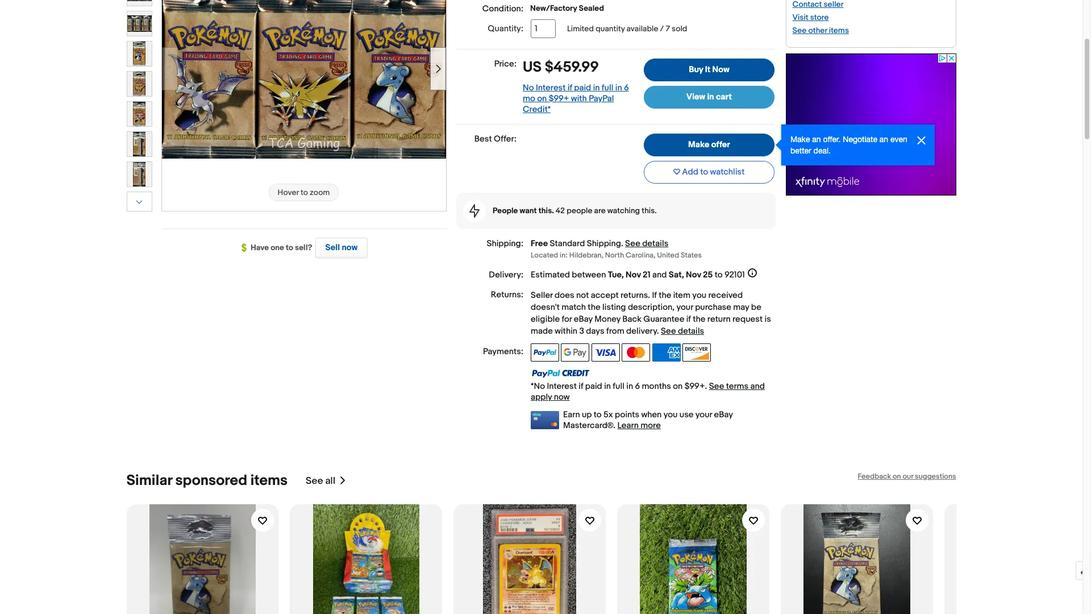 Task type: locate. For each thing, give the bounding box(es) containing it.
interest inside no interest if paid in full in 6 mo on $99+ with paypal credit*
[[536, 82, 566, 93]]

1 horizontal spatial on
[[673, 381, 683, 392]]

learn more link
[[618, 420, 661, 431]]

visa image
[[592, 344, 620, 362]]

details
[[643, 238, 669, 249], [678, 326, 705, 337]]

new/factory sealed
[[530, 3, 604, 13]]

offer.
[[824, 135, 841, 144]]

1 vertical spatial 6
[[635, 381, 640, 392]]

1 horizontal spatial your
[[696, 410, 712, 420]]

shipping:
[[487, 238, 524, 249]]

details inside free standard shipping . see details located in: hildebran, north carolina, united states
[[643, 238, 669, 249]]

listing
[[603, 302, 626, 313]]

items left see all
[[251, 472, 288, 490]]

see down 'visit'
[[793, 26, 807, 35]]

see left all
[[306, 475, 323, 487]]

1 vertical spatial you
[[664, 410, 678, 420]]

1 horizontal spatial and
[[751, 381, 765, 392]]

doesn't
[[531, 302, 560, 313]]

if inside no interest if paid in full in 6 mo on $99+ with paypal credit*
[[568, 82, 573, 93]]

0 horizontal spatial now
[[342, 242, 358, 253]]

0 vertical spatial see details link
[[625, 238, 669, 249]]

your right use
[[696, 410, 712, 420]]

more
[[641, 420, 661, 431]]

sell?
[[295, 243, 313, 252]]

mastercard®.
[[563, 420, 616, 431]]

an left even
[[880, 135, 889, 144]]

this.
[[539, 206, 554, 215], [642, 206, 657, 215]]

0 horizontal spatial nov
[[626, 270, 641, 281]]

1 vertical spatial on
[[673, 381, 683, 392]]

2 vertical spatial if
[[579, 381, 584, 392]]

to inside earn up to 5x points when you use your ebay mastercard®.
[[594, 410, 602, 420]]

1 vertical spatial if
[[687, 314, 691, 325]]

0 horizontal spatial details
[[643, 238, 669, 249]]

0 horizontal spatial this.
[[539, 206, 554, 215]]

0 horizontal spatial your
[[677, 302, 694, 313]]

if inside if the return request is made within 3 days from delivery
[[687, 314, 691, 325]]

best
[[475, 134, 492, 144]]

0 vertical spatial now
[[342, 242, 358, 253]]

0 vertical spatial items
[[829, 26, 849, 35]]

delivery:
[[489, 270, 524, 281]]

make up better
[[791, 135, 810, 144]]

0 horizontal spatial items
[[251, 472, 288, 490]]

1 horizontal spatial the
[[659, 290, 672, 301]]

see inside "visit store see other items"
[[793, 26, 807, 35]]

0 horizontal spatial 6
[[624, 82, 629, 93]]

see details link down guarantee
[[661, 326, 705, 337]]

ebay
[[574, 314, 593, 325], [714, 410, 733, 420]]

0 vertical spatial details
[[643, 238, 669, 249]]

1 vertical spatial ebay
[[714, 410, 733, 420]]

and right the terms
[[751, 381, 765, 392]]

1 vertical spatial and
[[751, 381, 765, 392]]

the down accept at the top right of the page
[[588, 302, 601, 313]]

to right add
[[701, 167, 709, 178]]

visit store link
[[793, 13, 829, 22]]

on right mo
[[537, 93, 547, 104]]

1 vertical spatial details
[[678, 326, 705, 337]]

1 horizontal spatial ebay
[[714, 410, 733, 420]]

american express image
[[652, 344, 681, 362]]

2 horizontal spatial the
[[693, 314, 706, 325]]

1 horizontal spatial items
[[829, 26, 849, 35]]

received
[[709, 290, 743, 301]]

full for mo
[[602, 82, 614, 93]]

6 left months
[[635, 381, 640, 392]]

*no interest if paid in full in 6 months on $99+.
[[531, 381, 709, 392]]

watchlist
[[710, 167, 745, 178]]

6 for *no interest if paid in full in 6 months on $99+.
[[635, 381, 640, 392]]

0 vertical spatial and
[[653, 270, 667, 281]]

. down guarantee
[[657, 326, 659, 337]]

1 horizontal spatial now
[[554, 392, 570, 403]]

$459.99
[[545, 59, 599, 76]]

estimated between tue, nov 21 and sat, nov 25 to 92101
[[531, 270, 745, 281]]

eligible
[[531, 314, 560, 325]]

0 horizontal spatial on
[[537, 93, 547, 104]]

1 an from the left
[[813, 135, 821, 144]]

store
[[811, 13, 829, 22]]

available
[[627, 24, 659, 34]]

1 horizontal spatial an
[[880, 135, 889, 144]]

between
[[572, 270, 606, 281]]

0 vertical spatial ebay
[[574, 314, 593, 325]]

on inside no interest if paid in full in 6 mo on $99+ with paypal credit*
[[537, 93, 547, 104]]

6 inside no interest if paid in full in 6 mo on $99+ with paypal credit*
[[624, 82, 629, 93]]

1 horizontal spatial details
[[678, 326, 705, 337]]

better
[[791, 146, 812, 155]]

if for $99+.
[[579, 381, 584, 392]]

21
[[643, 270, 651, 281]]

1 nov from the left
[[626, 270, 641, 281]]

price:
[[494, 59, 517, 69]]

on
[[537, 93, 547, 104], [673, 381, 683, 392], [893, 472, 902, 481]]

no interest if paid in full in 6 mo on $99+ with paypal credit*
[[523, 82, 629, 115]]

ebay up 3 on the right of page
[[574, 314, 593, 325]]

watching
[[608, 206, 640, 215]]

apply
[[531, 392, 552, 403]]

now right sell
[[342, 242, 358, 253]]

/
[[660, 24, 664, 34]]

0 vertical spatial .
[[621, 238, 624, 249]]

and right 21 at right
[[653, 270, 667, 281]]

if up . see details
[[687, 314, 691, 325]]

nov left 21 at right
[[626, 270, 641, 281]]

people
[[567, 206, 593, 215]]

if down paypal credit image
[[579, 381, 584, 392]]

0 vertical spatial on
[[537, 93, 547, 104]]

2 horizontal spatial if
[[687, 314, 691, 325]]

1 vertical spatial interest
[[547, 381, 577, 392]]

us $459.99 main content
[[457, 0, 776, 431]]

1 horizontal spatial if
[[579, 381, 584, 392]]

1 this. from the left
[[539, 206, 554, 215]]

feedback
[[858, 472, 892, 481]]

make inside us $459.99 main content
[[689, 139, 710, 150]]

earn
[[563, 410, 580, 420]]

1 vertical spatial now
[[554, 392, 570, 403]]

to right 25
[[715, 270, 723, 281]]

see details link
[[625, 238, 669, 249], [661, 326, 705, 337]]

full inside no interest if paid in full in 6 mo on $99+ with paypal credit*
[[602, 82, 614, 93]]

the inside if the return request is made within 3 days from delivery
[[693, 314, 706, 325]]

discover image
[[683, 344, 711, 362]]

make an offer. negotiate an even better deal. tooltip
[[782, 124, 935, 165]]

you right item
[[693, 290, 707, 301]]

full for months
[[613, 381, 625, 392]]

nov left 25
[[686, 270, 701, 281]]

0 horizontal spatial the
[[588, 302, 601, 313]]

to
[[701, 167, 709, 178], [286, 243, 293, 252], [715, 270, 723, 281], [594, 410, 602, 420]]

0 horizontal spatial you
[[664, 410, 678, 420]]

0 vertical spatial interest
[[536, 82, 566, 93]]

0 vertical spatial your
[[677, 302, 694, 313]]

if the return request is made within 3 days from delivery
[[531, 314, 771, 337]]

this. left 42
[[539, 206, 554, 215]]

make an offer. negotiate an even better deal.
[[791, 135, 908, 155]]

master card image
[[622, 344, 651, 362]]

0 horizontal spatial .
[[621, 238, 624, 249]]

1 vertical spatial items
[[251, 472, 288, 490]]

on left 'our'
[[893, 472, 902, 481]]

have
[[251, 243, 269, 252]]

paid down $459.99
[[574, 82, 591, 93]]

. inside free standard shipping . see details located in: hildebran, north carolina, united states
[[621, 238, 624, 249]]

condition:
[[483, 3, 524, 14]]

on for mo
[[537, 93, 547, 104]]

interest right the no
[[536, 82, 566, 93]]

0 vertical spatial if
[[568, 82, 573, 93]]

0 horizontal spatial if
[[568, 82, 573, 93]]

make offer
[[689, 139, 730, 150]]

dollar sign image
[[242, 243, 251, 253]]

from
[[607, 326, 625, 337]]

picture 7 of 9 image
[[127, 132, 152, 156]]

2 an from the left
[[880, 135, 889, 144]]

now up "earn"
[[554, 392, 570, 403]]

see
[[793, 26, 807, 35], [625, 238, 641, 249], [661, 326, 676, 337], [709, 381, 725, 392], [306, 475, 323, 487]]

picture 8 of 9 image
[[127, 162, 152, 186]]

0 vertical spatial you
[[693, 290, 707, 301]]

see inside see terms and apply now
[[709, 381, 725, 392]]

1 vertical spatial full
[[613, 381, 625, 392]]

see down guarantee
[[661, 326, 676, 337]]

0 horizontal spatial ebay
[[574, 314, 593, 325]]

in right with
[[593, 82, 600, 93]]

the right if
[[659, 290, 672, 301]]

1 horizontal spatial make
[[791, 135, 810, 144]]

on left "$99+."
[[673, 381, 683, 392]]

0 horizontal spatial make
[[689, 139, 710, 150]]

full right with
[[602, 82, 614, 93]]

make left offer
[[689, 139, 710, 150]]

sold
[[672, 24, 688, 34]]

make for make offer
[[689, 139, 710, 150]]

see left the terms
[[709, 381, 725, 392]]

see up 'carolina,'
[[625, 238, 641, 249]]

see details link up 'carolina,'
[[625, 238, 669, 249]]

this. right watching at right
[[642, 206, 657, 215]]

us
[[523, 59, 542, 76]]

0 vertical spatial paid
[[574, 82, 591, 93]]

use
[[680, 410, 694, 420]]

1 horizontal spatial nov
[[686, 270, 701, 281]]

hildebran,
[[570, 251, 604, 260]]

offer:
[[494, 134, 517, 144]]

1 horizontal spatial 6
[[635, 381, 640, 392]]

carolina,
[[626, 251, 656, 260]]

2 vertical spatial the
[[693, 314, 706, 325]]

0 vertical spatial the
[[659, 290, 672, 301]]

1 horizontal spatial you
[[693, 290, 707, 301]]

1 horizontal spatial this.
[[642, 206, 657, 215]]

buy it now link
[[644, 59, 775, 81]]

details up the united
[[643, 238, 669, 249]]

now
[[713, 64, 730, 75]]

1 vertical spatial your
[[696, 410, 712, 420]]

no
[[523, 82, 534, 93]]

sealed
[[579, 3, 604, 13]]

see inside free standard shipping . see details located in: hildebran, north carolina, united states
[[625, 238, 641, 249]]

full up points
[[613, 381, 625, 392]]

to left 5x
[[594, 410, 602, 420]]

paid
[[574, 82, 591, 93], [585, 381, 603, 392]]

your inside earn up to 5x points when you use your ebay mastercard®.
[[696, 410, 712, 420]]

0 vertical spatial 6
[[624, 82, 629, 93]]

return
[[708, 314, 731, 325]]

add
[[682, 167, 699, 178]]

0 vertical spatial full
[[602, 82, 614, 93]]

seller does not accept returns. if the item you received doesn't match the listing description, your purchase may be eligible for
[[531, 290, 762, 325]]

free
[[531, 238, 548, 249]]

payments:
[[483, 346, 524, 357]]

3x sealed fossil long/hanger booster packs (artset) wotc original pokemon cards - picture 1 of 9 image
[[162, 0, 446, 159]]

make inside make an offer. negotiate an even better deal.
[[791, 135, 810, 144]]

an up the deal.
[[813, 135, 821, 144]]

2 horizontal spatial on
[[893, 472, 902, 481]]

purchase
[[695, 302, 732, 313]]

in right paypal
[[616, 82, 622, 93]]

if down $459.99
[[568, 82, 573, 93]]

interest for *no
[[547, 381, 577, 392]]

6 right paypal
[[624, 82, 629, 93]]

items right other
[[829, 26, 849, 35]]

description,
[[628, 302, 675, 313]]

full
[[602, 82, 614, 93], [613, 381, 625, 392]]

make for make an offer. negotiate an even better deal.
[[791, 135, 810, 144]]

your down item
[[677, 302, 694, 313]]

you left use
[[664, 410, 678, 420]]

paid up up
[[585, 381, 603, 392]]

item
[[674, 290, 691, 301]]

.
[[621, 238, 624, 249], [657, 326, 659, 337]]

interest down paypal credit image
[[547, 381, 577, 392]]

the down purchase
[[693, 314, 706, 325]]

paid inside no interest if paid in full in 6 mo on $99+ with paypal credit*
[[574, 82, 591, 93]]

in up 5x
[[604, 381, 611, 392]]

sell now
[[325, 242, 358, 253]]

1 vertical spatial paid
[[585, 381, 603, 392]]

2 vertical spatial on
[[893, 472, 902, 481]]

in:
[[560, 251, 568, 260]]

0 horizontal spatial an
[[813, 135, 821, 144]]

. up north
[[621, 238, 624, 249]]

ebay down the terms
[[714, 410, 733, 420]]

view
[[687, 92, 706, 102]]

cart
[[716, 92, 732, 102]]

$99+.
[[685, 381, 707, 392]]

within
[[555, 326, 578, 337]]

guarantee
[[644, 314, 685, 325]]

your
[[677, 302, 694, 313], [696, 410, 712, 420]]

1 vertical spatial .
[[657, 326, 659, 337]]

details up the discover image
[[678, 326, 705, 337]]

if for $99+
[[568, 82, 573, 93]]

does
[[555, 290, 575, 301]]

returns:
[[491, 290, 524, 300]]

1 horizontal spatial .
[[657, 326, 659, 337]]



Task type: vqa. For each thing, say whether or not it's contained in the screenshot.
Toys inside '1pcs christmas grinch baby stuffed plush toys grinch doll xmas kids home decor'
no



Task type: describe. For each thing, give the bounding box(es) containing it.
new/factory
[[530, 3, 577, 13]]

similar sponsored items
[[127, 472, 288, 490]]

42
[[556, 206, 565, 215]]

See all text field
[[306, 475, 336, 487]]

terms
[[726, 381, 749, 392]]

offer
[[712, 139, 730, 150]]

Quantity: text field
[[531, 19, 556, 38]]

states
[[681, 251, 702, 260]]

paypal
[[589, 93, 614, 104]]

money
[[595, 314, 621, 325]]

1 vertical spatial the
[[588, 302, 601, 313]]

paypal image
[[531, 344, 559, 362]]

be
[[751, 302, 762, 313]]

similar
[[127, 472, 172, 490]]

add to watchlist
[[682, 167, 745, 178]]

now inside see terms and apply now
[[554, 392, 570, 403]]

sponsored
[[175, 472, 247, 490]]

our
[[903, 472, 914, 481]]

even
[[891, 135, 908, 144]]

credit*
[[523, 104, 551, 115]]

items inside "visit store see other items"
[[829, 26, 849, 35]]

buy it now
[[689, 64, 730, 75]]

see other items link
[[793, 26, 849, 35]]

shipping
[[587, 238, 621, 249]]

to inside "button"
[[701, 167, 709, 178]]

to right one
[[286, 243, 293, 252]]

*no
[[531, 381, 545, 392]]

all
[[325, 475, 336, 487]]

months
[[642, 381, 671, 392]]

$99+
[[549, 93, 569, 104]]

learn
[[618, 420, 639, 431]]

with details__icon image
[[470, 204, 480, 218]]

and inside see terms and apply now
[[751, 381, 765, 392]]

make offer link
[[644, 134, 775, 156]]

7
[[666, 24, 670, 34]]

paid for months
[[585, 381, 603, 392]]

6 for no interest if paid in full in 6 mo on $99+ with paypal credit*
[[624, 82, 629, 93]]

see terms and apply now
[[531, 381, 765, 403]]

picture 3 of 9 image
[[127, 11, 152, 36]]

picture 6 of 9 image
[[127, 102, 152, 126]]

have one to sell?
[[251, 243, 313, 252]]

add to watchlist button
[[644, 161, 775, 184]]

sell now link
[[313, 238, 368, 258]]

picture 4 of 9 image
[[127, 42, 152, 66]]

no interest if paid in full in 6 mo on $99+ with paypal credit* link
[[523, 82, 629, 115]]

quantity:
[[488, 23, 524, 34]]

visit
[[793, 13, 809, 22]]

picture 5 of 9 image
[[127, 72, 152, 96]]

want
[[520, 206, 537, 215]]

mo
[[523, 93, 535, 104]]

made
[[531, 326, 553, 337]]

see all
[[306, 475, 336, 487]]

match
[[562, 302, 586, 313]]

google pay image
[[561, 344, 590, 362]]

in left months
[[627, 381, 633, 392]]

with
[[571, 93, 587, 104]]

2 this. from the left
[[642, 206, 657, 215]]

interest for no
[[536, 82, 566, 93]]

standard
[[550, 238, 585, 249]]

2 nov from the left
[[686, 270, 701, 281]]

days
[[586, 326, 605, 337]]

returns.
[[621, 290, 650, 301]]

earn up to 5x points when you use your ebay mastercard®.
[[563, 410, 733, 431]]

1 vertical spatial see details link
[[661, 326, 705, 337]]

learn more
[[618, 420, 661, 431]]

you inside 'seller does not accept returns. if the item you received doesn't match the listing description, your purchase may be eligible for'
[[693, 290, 707, 301]]

located
[[531, 251, 558, 260]]

quantity
[[596, 24, 625, 34]]

buy
[[689, 64, 704, 75]]

seller
[[531, 290, 553, 301]]

estimated
[[531, 270, 570, 281]]

0 horizontal spatial and
[[653, 270, 667, 281]]

on for months
[[673, 381, 683, 392]]

3
[[580, 326, 584, 337]]

in left cart
[[708, 92, 714, 102]]

accept
[[591, 290, 619, 301]]

visit store see other items
[[793, 13, 849, 35]]

people want this. 42 people are watching this.
[[493, 206, 657, 215]]

you inside earn up to 5x points when you use your ebay mastercard®.
[[664, 410, 678, 420]]

may
[[734, 302, 750, 313]]

best offer:
[[475, 134, 517, 144]]

negotiate
[[843, 135, 878, 144]]

back
[[623, 314, 642, 325]]

paypal credit image
[[531, 369, 590, 378]]

free standard shipping . see details located in: hildebran, north carolina, united states
[[531, 238, 702, 260]]

25
[[703, 270, 713, 281]]

ebay inside earn up to 5x points when you use your ebay mastercard®.
[[714, 410, 733, 420]]

picture 2 of 9 image
[[127, 0, 152, 6]]

limited quantity available / 7 sold
[[567, 24, 688, 34]]

view in cart
[[687, 92, 732, 102]]

your inside 'seller does not accept returns. if the item you received doesn't match the listing description, your purchase may be eligible for'
[[677, 302, 694, 313]]

are
[[594, 206, 606, 215]]

ebay mastercard image
[[531, 411, 559, 429]]

other
[[809, 26, 828, 35]]

one
[[271, 243, 284, 252]]

sell
[[325, 242, 340, 253]]

us $459.99
[[523, 59, 599, 76]]

92101
[[725, 270, 745, 281]]

paid for mo
[[574, 82, 591, 93]]

advertisement region
[[786, 53, 957, 196]]

see terms and apply now link
[[531, 381, 765, 403]]

is
[[765, 314, 771, 325]]

. see details
[[657, 326, 705, 337]]

limited
[[567, 24, 594, 34]]



